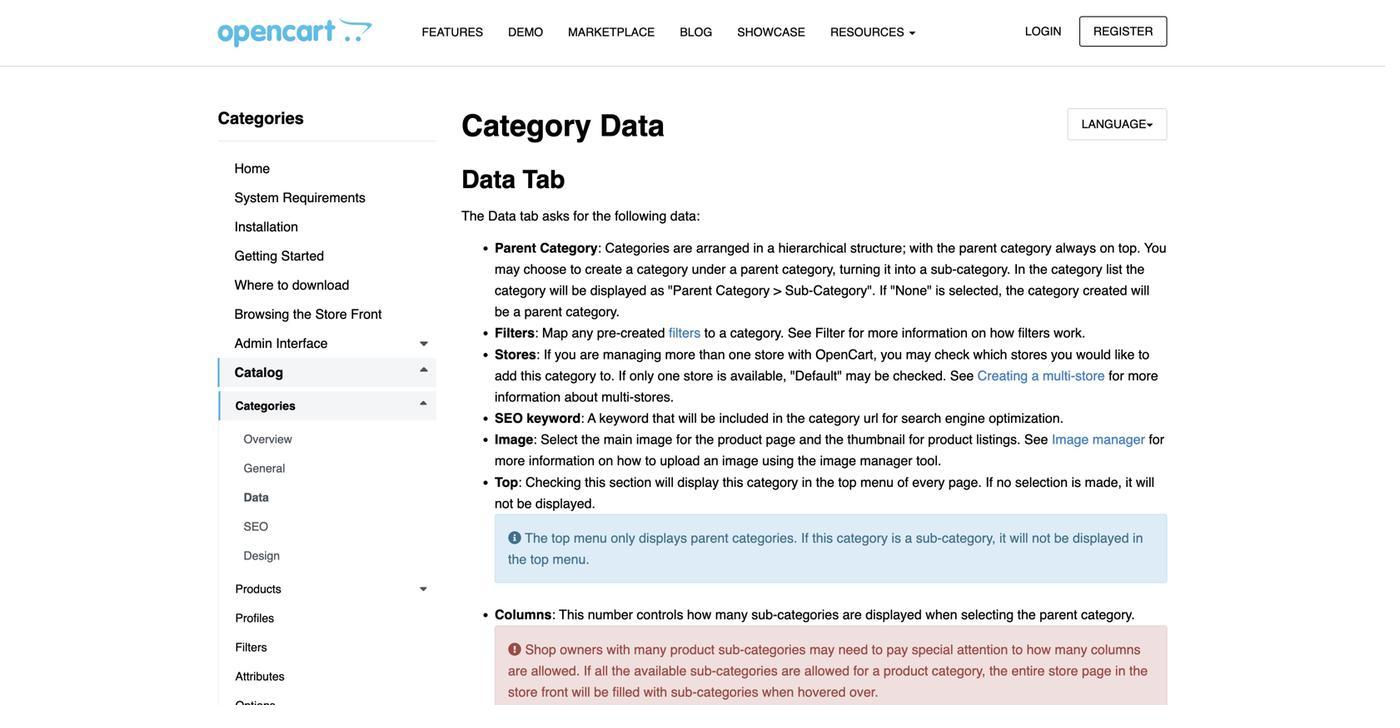 Task type: describe. For each thing, give the bounding box(es) containing it.
menu.
[[553, 552, 590, 567]]

will down choose
[[550, 283, 568, 298]]

be inside shop owners with many product sub-categories may need to pay special attention to how many columns are allowed. if all the available sub-categories are allowed for a product category, the entire store page in the store front will be filled with sub-categories when hovered over.
[[594, 685, 609, 700]]

0 horizontal spatial one
[[658, 368, 680, 383]]

pre-
[[597, 325, 621, 341]]

category inside : categories are arranged in a hierarchical structure; with the parent category always on top. you may choose to create a category under a parent category, turning it into a sub-category. in the category list the category will be displayed as "parent category > sub-category". if "none" is selected, the category created will be a parent category.
[[716, 283, 770, 298]]

product down the included
[[718, 432, 762, 447]]

are inside : if you are managing more than one store with opencart, you may check which stores you would like to add this category to. if only one store is available, "default" may be checked. see
[[580, 347, 599, 362]]

be down create
[[572, 283, 587, 298]]

the up an
[[696, 432, 714, 447]]

under
[[692, 261, 726, 277]]

url
[[864, 411, 879, 426]]

attributes link
[[219, 662, 436, 691]]

may inside shop owners with many product sub-categories may need to pay special attention to how many columns are allowed. if all the available sub-categories are allowed for a product category, the entire store page in the store front will be filled with sub-categories when hovered over.
[[810, 642, 835, 657]]

0 vertical spatial page
[[766, 432, 796, 447]]

how right controls
[[687, 607, 712, 623]]

filters : map any pre-created filters to a category. see filter for more information on how filters work.
[[495, 325, 1086, 341]]

available
[[634, 663, 687, 679]]

be up stores
[[495, 304, 510, 320]]

to.
[[600, 368, 615, 383]]

section
[[609, 475, 652, 490]]

for right asks
[[573, 208, 589, 224]]

manager inside for more information on how to upload an image using the image manager tool.
[[860, 453, 913, 469]]

stores
[[1011, 347, 1047, 362]]

category. up "any"
[[566, 304, 620, 320]]

category up as
[[637, 261, 688, 277]]

may inside : categories are arranged in a hierarchical structure; with the parent category always on top. you may choose to create a category under a parent category, turning it into a sub-category. in the category list the category will be displayed as "parent category > sub-category". if "none" is selected, the category created will be a parent category.
[[495, 261, 520, 277]]

the left following
[[593, 208, 611, 224]]

parent up selected,
[[959, 240, 997, 256]]

how inside for more information on how to upload an image using the image manager tool.
[[617, 453, 641, 469]]

seo for seo keyword : a keyword that will be included in the category url for search engine optimization.
[[495, 411, 523, 426]]

check
[[935, 347, 970, 362]]

the up selected,
[[937, 240, 956, 256]]

language
[[1082, 117, 1147, 131]]

to inside : if you are managing more than one store with opencart, you may check which stores you would like to add this category to. if only one store is available, "default" may be checked. see
[[1139, 347, 1150, 362]]

opencart - open source shopping cart solution image
[[218, 17, 372, 47]]

if inside the top menu only displays parent categories. if this category is a sub-category, it will not be displayed in the top menu.
[[801, 531, 809, 546]]

browsing
[[234, 307, 289, 322]]

0 vertical spatial when
[[926, 607, 958, 623]]

store left front
[[508, 685, 538, 700]]

installation link
[[218, 212, 436, 242]]

parent up 'map'
[[524, 304, 562, 320]]

available,
[[730, 368, 787, 383]]

a right into
[[920, 261, 927, 277]]

columns : this number controls how many sub-categories are displayed when selecting the parent category.
[[495, 607, 1135, 623]]

pay
[[887, 642, 908, 657]]

creating a multi-store link
[[978, 368, 1105, 383]]

the inside for more information on how to upload an image using the image manager tool.
[[798, 453, 816, 469]]

0 vertical spatial category
[[461, 109, 591, 143]]

"default"
[[790, 368, 842, 383]]

the top menu only displays parent categories. if this category is a sub-category, it will not be displayed in the top menu.
[[508, 531, 1143, 567]]

to up 'entire'
[[1012, 642, 1023, 657]]

would
[[1076, 347, 1111, 362]]

1 vertical spatial on
[[972, 325, 986, 341]]

shop owners with many product sub-categories may need to pay special attention to how many columns are allowed. if all the available sub-categories are allowed for a product category, the entire store page in the store front will be filled with sub-categories when hovered over. alert
[[495, 626, 1167, 706]]

columns
[[1091, 642, 1141, 657]]

is inside : if you are managing more than one store with opencart, you may check which stores you would like to add this category to. if only one store is available, "default" may be checked. see
[[717, 368, 727, 383]]

entire
[[1012, 663, 1045, 679]]

the inside the top menu only displays parent categories. if this category is a sub-category, it will not be displayed in the top menu.
[[508, 552, 527, 567]]

1 vertical spatial category
[[540, 240, 598, 256]]

filled
[[613, 685, 640, 700]]

special
[[912, 642, 953, 657]]

create
[[585, 261, 622, 277]]

2 vertical spatial see
[[1024, 432, 1048, 447]]

sub- inside the top menu only displays parent categories. if this category is a sub-category, it will not be displayed in the top menu.
[[916, 531, 942, 546]]

front
[[541, 685, 568, 700]]

attention
[[957, 642, 1008, 657]]

the down attention
[[989, 663, 1008, 679]]

a left hierarchical
[[767, 240, 775, 256]]

in inside the top menu only displays parent categories. if this category is a sub-category, it will not be displayed in the top menu.
[[1133, 531, 1143, 546]]

in inside : categories are arranged in a hierarchical structure; with the parent category always on top. you may choose to create a category under a parent category, turning it into a sub-category. in the category list the category will be displayed as "parent category > sub-category". if "none" is selected, the category created will be a parent category.
[[753, 240, 764, 256]]

be left the included
[[701, 411, 716, 426]]

shop
[[525, 642, 556, 657]]

be inside : if you are managing more than one store with opencart, you may check which stores you would like to add this category to. if only one store is available, "default" may be checked. see
[[875, 368, 889, 383]]

tab
[[523, 166, 565, 194]]

language button
[[1068, 108, 1167, 140]]

for more information about multi-stores.
[[495, 368, 1158, 405]]

store right 'entire'
[[1049, 663, 1078, 679]]

2 keyword from the left
[[599, 411, 649, 426]]

product up the available
[[670, 642, 715, 657]]

shop owners with many product sub-categories may need to pay special attention to how many columns are allowed. if all the available sub-categories are allowed for a product category, the entire store page in the store front will be filled with sub-categories when hovered over.
[[508, 642, 1148, 700]]

parent up ">"
[[741, 261, 779, 277]]

may down opencart,
[[846, 368, 871, 383]]

stores
[[495, 347, 536, 362]]

is inside : checking this section will display this category in the top menu of every page. if no selection is made, it will not be displayed.
[[1072, 475, 1081, 490]]

see inside : if you are managing more than one store with opencart, you may check which stores you would like to add this category to. if only one store is available, "default" may be checked. see
[[950, 368, 974, 383]]

may up the checked.
[[906, 347, 931, 362]]

catalog
[[234, 365, 283, 380]]

not inside : checking this section will display this category in the top menu of every page. if no selection is made, it will not be displayed.
[[495, 496, 513, 511]]

installation
[[234, 219, 298, 234]]

thumbnail
[[847, 432, 905, 447]]

will right made,
[[1136, 475, 1155, 490]]

browsing the store front link
[[218, 300, 436, 329]]

all
[[595, 663, 608, 679]]

store up available,
[[755, 347, 784, 362]]

the down columns
[[1129, 663, 1148, 679]]

category up in
[[1001, 240, 1052, 256]]

seo keyword : a keyword that will be included in the category url for search engine optimization.
[[495, 411, 1064, 426]]

the right all
[[612, 663, 630, 679]]

displayed inside : categories are arranged in a hierarchical structure; with the parent category always on top. you may choose to create a category under a parent category, turning it into a sub-category. in the category list the category will be displayed as "parent category > sub-category". if "none" is selected, the category created will be a parent category.
[[590, 283, 647, 298]]

"parent
[[668, 283, 712, 298]]

will inside the top menu only displays parent categories. if this category is a sub-category, it will not be displayed in the top menu.
[[1010, 531, 1028, 546]]

image manager link
[[1052, 432, 1145, 447]]

is inside : categories are arranged in a hierarchical structure; with the parent category always on top. you may choose to create a category under a parent category, turning it into a sub-category. in the category list the category will be displayed as "parent category > sub-category". if "none" is selected, the category created will be a parent category.
[[936, 283, 945, 298]]

data link
[[227, 483, 436, 512]]

for up opencart,
[[849, 325, 864, 341]]

it inside the top menu only displays parent categories. if this category is a sub-category, it will not be displayed in the top menu.
[[1000, 531, 1006, 546]]

will down the upload
[[655, 475, 674, 490]]

seo link
[[227, 512, 436, 541]]

parent
[[495, 240, 536, 256]]

be inside the top menu only displays parent categories. if this category is a sub-category, it will not be displayed in the top menu.
[[1054, 531, 1069, 546]]

0 vertical spatial multi-
[[1043, 368, 1075, 383]]

this left section
[[585, 475, 606, 490]]

blog link
[[668, 17, 725, 47]]

profiles
[[235, 612, 274, 625]]

register link
[[1079, 16, 1167, 47]]

overview
[[244, 433, 292, 446]]

will right the that
[[679, 411, 697, 426]]

it inside : categories are arranged in a hierarchical structure; with the parent category always on top. you may choose to create a category under a parent category, turning it into a sub-category. in the category list the category will be displayed as "parent category > sub-category". if "none" is selected, the category created will be a parent category.
[[884, 261, 891, 277]]

into
[[895, 261, 916, 277]]

are up need at the right bottom of the page
[[843, 607, 862, 623]]

how inside shop owners with many product sub-categories may need to pay special attention to how many columns are allowed. if all the available sub-categories are allowed for a product category, the entire store page in the store front will be filled with sub-categories when hovered over.
[[1027, 642, 1051, 657]]

a up than
[[719, 325, 727, 341]]

select
[[541, 432, 578, 447]]

2 horizontal spatial image
[[820, 453, 856, 469]]

search
[[901, 411, 942, 426]]

are left allowed
[[781, 663, 801, 679]]

marketplace link
[[556, 17, 668, 47]]

1 horizontal spatial one
[[729, 347, 751, 362]]

controls
[[637, 607, 683, 623]]

engine
[[945, 411, 985, 426]]

only inside the top menu only displays parent categories. if this category is a sub-category, it will not be displayed in the top menu.
[[611, 531, 635, 546]]

main
[[604, 432, 633, 447]]

categories.
[[732, 531, 798, 546]]

0 horizontal spatial see
[[788, 325, 812, 341]]

2 filters from the left
[[1018, 325, 1050, 341]]

features link
[[409, 17, 496, 47]]

resources
[[830, 25, 908, 39]]

for inside shop owners with many product sub-categories may need to pay special attention to how many columns are allowed. if all the available sub-categories are allowed for a product category, the entire store page in the store front will be filled with sub-categories when hovered over.
[[853, 663, 869, 679]]

with up all
[[607, 642, 630, 657]]

the right selecting
[[1018, 607, 1036, 623]]

displays
[[639, 531, 687, 546]]

for right url
[[882, 411, 898, 426]]

opencart,
[[816, 347, 877, 362]]

more inside for more information on how to upload an image using the image manager tool.
[[495, 453, 525, 469]]

started
[[281, 248, 324, 264]]

which
[[973, 347, 1007, 362]]

0 horizontal spatial created
[[621, 325, 665, 341]]

for up the upload
[[676, 432, 692, 447]]

top inside : checking this section will display this category in the top menu of every page. if no selection is made, it will not be displayed.
[[838, 475, 857, 490]]

parent inside the top menu only displays parent categories. if this category is a sub-category, it will not be displayed in the top menu.
[[691, 531, 729, 546]]

requirements
[[283, 190, 366, 205]]

asks
[[542, 208, 570, 224]]

design
[[244, 549, 280, 563]]

displayed.
[[536, 496, 596, 511]]

display
[[677, 475, 719, 490]]

to left pay
[[872, 642, 883, 657]]

demo
[[508, 25, 543, 39]]

category inside the top menu only displays parent categories. if this category is a sub-category, it will not be displayed in the top menu.
[[837, 531, 888, 546]]

login link
[[1011, 16, 1076, 47]]

parent up 'entire'
[[1040, 607, 1078, 623]]

front
[[351, 307, 382, 322]]

more inside the for more information about multi-stores.
[[1128, 368, 1158, 383]]

any
[[572, 325, 593, 341]]

if down 'map'
[[544, 347, 551, 362]]

1 you from the left
[[555, 347, 576, 362]]

products link
[[219, 575, 436, 604]]

filters for filters : map any pre-created filters to a category. see filter for more information on how filters work.
[[495, 325, 535, 341]]

category. up selected,
[[957, 261, 1011, 277]]

if right to.
[[619, 368, 626, 383]]

product down 'engine'
[[928, 432, 973, 447]]

the data tab asks for the following data:
[[461, 208, 700, 224]]

overview link
[[227, 425, 436, 454]]

more up opencart,
[[868, 325, 898, 341]]

2 image from the left
[[1052, 432, 1089, 447]]

3 you from the left
[[1051, 347, 1073, 362]]

how up which
[[990, 325, 1015, 341]]

for more information on how to upload an image using the image manager tool.
[[495, 432, 1165, 469]]

attributes
[[235, 670, 285, 683]]

0 horizontal spatial image
[[636, 432, 673, 447]]

data tab
[[461, 166, 565, 194]]

over.
[[850, 685, 879, 700]]

category up 'work.'
[[1028, 283, 1079, 298]]

map
[[542, 325, 568, 341]]

are down exclamation circle image
[[508, 663, 527, 679]]

with down the available
[[644, 685, 667, 700]]

information for : select the main image for the product page and the thumbnail for product listings. see
[[529, 453, 595, 469]]

category, inside : categories are arranged in a hierarchical structure; with the parent category always on top. you may choose to create a category under a parent category, turning it into a sub-category. in the category list the category will be displayed as "parent category > sub-category". if "none" is selected, the category created will be a parent category.
[[782, 261, 836, 277]]

getting started
[[234, 248, 324, 264]]

with inside : categories are arranged in a hierarchical structure; with the parent category always on top. you may choose to create a category under a parent category, turning it into a sub-category. in the category list the category will be displayed as "parent category > sub-category". if "none" is selected, the category created will be a parent category.
[[910, 240, 933, 256]]

the for top
[[525, 531, 548, 546]]

will inside shop owners with many product sub-categories may need to pay special attention to how many columns are allowed. if all the available sub-categories are allowed for a product category, the entire store page in the store front will be filled with sub-categories when hovered over.
[[572, 685, 590, 700]]

the top menu only displays parent categories. if this category is a sub-category, it will not be displayed in the top menu. alert
[[495, 514, 1167, 584]]

need
[[838, 642, 868, 657]]



Task type: locate. For each thing, give the bounding box(es) containing it.
how
[[990, 325, 1015, 341], [617, 453, 641, 469], [687, 607, 712, 623], [1027, 642, 1051, 657]]

1 horizontal spatial it
[[1000, 531, 1006, 546]]

work.
[[1054, 325, 1086, 341]]

to right "where"
[[277, 277, 289, 293]]

category, inside the top menu only displays parent categories. if this category is a sub-category, it will not be displayed in the top menu.
[[942, 531, 996, 546]]

1 filters from the left
[[669, 325, 701, 341]]

category inside : checking this section will display this category in the top menu of every page. if no selection is made, it will not be displayed.
[[747, 475, 798, 490]]

turning
[[840, 261, 881, 277]]

: inside : checking this section will display this category in the top menu of every page. if no selection is made, it will not be displayed.
[[518, 475, 522, 490]]

category down always at right top
[[1051, 261, 1103, 277]]

1 vertical spatial seo
[[244, 520, 268, 534]]

with
[[910, 240, 933, 256], [788, 347, 812, 362], [607, 642, 630, 657], [644, 685, 667, 700]]

the up and
[[787, 411, 805, 426]]

information
[[902, 325, 968, 341], [495, 389, 561, 405], [529, 453, 595, 469]]

0 horizontal spatial menu
[[574, 531, 607, 546]]

1 horizontal spatial filters
[[495, 325, 535, 341]]

owners
[[560, 642, 603, 657]]

1 vertical spatial top
[[552, 531, 570, 546]]

many up the available
[[634, 642, 667, 657]]

: inside : categories are arranged in a hierarchical structure; with the parent category always on top. you may choose to create a category under a parent category, turning it into a sub-category. in the category list the category will be displayed as "parent category > sub-category". if "none" is selected, the category created will be a parent category.
[[598, 240, 601, 256]]

1 horizontal spatial manager
[[1093, 432, 1145, 447]]

0 vertical spatial manager
[[1093, 432, 1145, 447]]

one up stores.
[[658, 368, 680, 383]]

register
[[1094, 25, 1153, 38]]

2 horizontal spatial displayed
[[1073, 531, 1129, 546]]

only
[[630, 368, 654, 383], [611, 531, 635, 546]]

displayed up pay
[[866, 607, 922, 623]]

filters for filters
[[235, 641, 267, 654]]

1 horizontal spatial filters
[[1018, 325, 1050, 341]]

2 vertical spatial category,
[[932, 663, 986, 679]]

1 horizontal spatial many
[[715, 607, 748, 623]]

tab
[[520, 208, 539, 224]]

category. up available,
[[730, 325, 784, 341]]

the inside the top menu only displays parent categories. if this category is a sub-category, it will not be displayed in the top menu.
[[525, 531, 548, 546]]

the down the "a"
[[581, 432, 600, 447]]

hierarchical
[[779, 240, 847, 256]]

0 horizontal spatial displayed
[[590, 283, 647, 298]]

will
[[550, 283, 568, 298], [1131, 283, 1150, 298], [679, 411, 697, 426], [655, 475, 674, 490], [1136, 475, 1155, 490], [1010, 531, 1028, 546], [572, 685, 590, 700]]

1 vertical spatial menu
[[574, 531, 607, 546]]

1 horizontal spatial menu
[[860, 475, 894, 490]]

2 vertical spatial category
[[716, 283, 770, 298]]

it inside : checking this section will display this category in the top menu of every page. if no selection is made, it will not be displayed.
[[1126, 475, 1132, 490]]

0 horizontal spatial seo
[[244, 520, 268, 534]]

created down list
[[1083, 283, 1127, 298]]

be down all
[[594, 685, 609, 700]]

1 horizontal spatial multi-
[[1043, 368, 1075, 383]]

information up the check
[[902, 325, 968, 341]]

2 vertical spatial it
[[1000, 531, 1006, 546]]

products
[[235, 583, 281, 596]]

you up the checked.
[[881, 347, 902, 362]]

image : select the main image for the product page and the thumbnail for product listings. see image manager
[[495, 432, 1145, 447]]

information inside for more information on how to upload an image using the image manager tool.
[[529, 453, 595, 469]]

allowed.
[[531, 663, 580, 679]]

allowed
[[804, 663, 850, 679]]

2 horizontal spatial it
[[1126, 475, 1132, 490]]

1 horizontal spatial the
[[525, 531, 548, 546]]

arranged
[[696, 240, 750, 256]]

1 horizontal spatial on
[[972, 325, 986, 341]]

filters link
[[669, 325, 704, 341]]

is left made,
[[1072, 475, 1081, 490]]

product
[[718, 432, 762, 447], [928, 432, 973, 447], [670, 642, 715, 657], [884, 663, 928, 679]]

if left "none"
[[879, 283, 887, 298]]

0 vertical spatial only
[[630, 368, 654, 383]]

0 vertical spatial created
[[1083, 283, 1127, 298]]

0 vertical spatial displayed
[[590, 283, 647, 298]]

will down no
[[1010, 531, 1028, 546]]

1 vertical spatial categories
[[605, 240, 670, 256]]

home link
[[218, 154, 436, 183]]

sub- inside : categories are arranged in a hierarchical structure; with the parent category always on top. you may choose to create a category under a parent category, turning it into a sub-category. in the category list the category will be displayed as "parent category > sub-category". if "none" is selected, the category created will be a parent category.
[[931, 261, 957, 277]]

when inside shop owners with many product sub-categories may need to pay special attention to how many columns are allowed. if all the available sub-categories are allowed for a product category, the entire store page in the store front will be filled with sub-categories when hovered over.
[[762, 685, 794, 700]]

more down like
[[1128, 368, 1158, 383]]

following
[[615, 208, 667, 224]]

only down managing
[[630, 368, 654, 383]]

1 horizontal spatial keyword
[[599, 411, 649, 426]]

more inside : if you are managing more than one store with opencart, you may check which stores you would like to add this category to. if only one store is available, "default" may be checked. see
[[665, 347, 696, 362]]

if left all
[[584, 663, 591, 679]]

categories up home
[[218, 109, 304, 128]]

if inside : categories are arranged in a hierarchical structure; with the parent category always on top. you may choose to create a category under a parent category, turning it into a sub-category. in the category list the category will be displayed as "parent category > sub-category". if "none" is selected, the category created will be a parent category.
[[879, 283, 887, 298]]

page down columns
[[1082, 663, 1112, 679]]

to inside for more information on how to upload an image using the image manager tool.
[[645, 453, 656, 469]]

1 vertical spatial the
[[525, 531, 548, 546]]

be left the checked.
[[875, 368, 889, 383]]

info circle image
[[508, 531, 521, 545]]

0 horizontal spatial multi-
[[601, 389, 634, 405]]

created up managing
[[621, 325, 665, 341]]

showcase
[[737, 25, 805, 39]]

the down for more information on how to upload an image using the image manager tool. on the bottom of the page
[[816, 475, 835, 490]]

selecting
[[961, 607, 1014, 623]]

features
[[422, 25, 483, 39]]

download
[[292, 277, 349, 293]]

only inside : if you are managing more than one store with opencart, you may check which stores you would like to add this category to. if only one store is available, "default" may be checked. see
[[630, 368, 654, 383]]

will down top.
[[1131, 283, 1150, 298]]

if inside shop owners with many product sub-categories may need to pay special attention to how many columns are allowed. if all the available sub-categories are allowed for a product category, the entire store page in the store front will be filled with sub-categories when hovered over.
[[584, 663, 591, 679]]

1 horizontal spatial not
[[1032, 531, 1051, 546]]

will right front
[[572, 685, 590, 700]]

information down "add"
[[495, 389, 561, 405]]

login
[[1025, 25, 1062, 38]]

resources link
[[818, 17, 928, 47]]

menu
[[860, 475, 894, 490], [574, 531, 607, 546]]

showcase link
[[725, 17, 818, 47]]

the right and
[[825, 432, 844, 447]]

0 horizontal spatial manager
[[860, 453, 913, 469]]

top down for more information on how to upload an image using the image manager tool. on the bottom of the page
[[838, 475, 857, 490]]

category inside : if you are managing more than one store with opencart, you may check which stores you would like to add this category to. if only one store is available, "default" may be checked. see
[[545, 368, 596, 383]]

displayed inside the top menu only displays parent categories. if this category is a sub-category, it will not be displayed in the top menu.
[[1073, 531, 1129, 546]]

always
[[1056, 240, 1096, 256]]

getting
[[234, 248, 277, 264]]

category
[[461, 109, 591, 143], [540, 240, 598, 256], [716, 283, 770, 298]]

category.
[[957, 261, 1011, 277], [566, 304, 620, 320], [730, 325, 784, 341], [1081, 607, 1135, 623]]

categories inside : categories are arranged in a hierarchical structure; with the parent category always on top. you may choose to create a category under a parent category, turning it into a sub-category. in the category list the category will be displayed as "parent category > sub-category". if "none" is selected, the category created will be a parent category.
[[605, 240, 670, 256]]

the inside : checking this section will display this category in the top menu of every page. if no selection is made, it will not be displayed.
[[816, 475, 835, 490]]

0 horizontal spatial image
[[495, 432, 533, 447]]

is down than
[[717, 368, 727, 383]]

multi- inside the for more information about multi-stores.
[[601, 389, 634, 405]]

admin interface
[[234, 336, 328, 351]]

be down selection
[[1054, 531, 1069, 546]]

not inside the top menu only displays parent categories. if this category is a sub-category, it will not be displayed in the top menu.
[[1032, 531, 1051, 546]]

0 vertical spatial information
[[902, 325, 968, 341]]

this right display on the bottom of the page
[[723, 475, 743, 490]]

category, down attention
[[932, 663, 986, 679]]

category,
[[782, 261, 836, 277], [942, 531, 996, 546], [932, 663, 986, 679]]

1 image from the left
[[495, 432, 533, 447]]

demo link
[[496, 17, 556, 47]]

category up choose
[[540, 240, 598, 256]]

filters up stores
[[1018, 325, 1050, 341]]

to
[[570, 261, 581, 277], [277, 277, 289, 293], [704, 325, 716, 341], [1139, 347, 1150, 362], [645, 453, 656, 469], [872, 642, 883, 657], [1012, 642, 1023, 657]]

the right list
[[1126, 261, 1145, 277]]

with inside : if you are managing more than one store with opencart, you may check which stores you would like to add this category to. if only one store is available, "default" may be checked. see
[[788, 347, 812, 362]]

1 vertical spatial displayed
[[1073, 531, 1129, 546]]

1 horizontal spatial seo
[[495, 411, 523, 426]]

manager down thumbnail
[[860, 453, 913, 469]]

0 vertical spatial it
[[884, 261, 891, 277]]

if right categories.
[[801, 531, 809, 546]]

page down seo keyword : a keyword that will be included in the category url for search engine optimization.
[[766, 432, 796, 447]]

1 vertical spatial filters
[[235, 641, 267, 654]]

choose
[[524, 261, 567, 277]]

see left "filter"
[[788, 325, 812, 341]]

information inside the for more information about multi-stores.
[[495, 389, 561, 405]]

image right an
[[722, 453, 759, 469]]

0 vertical spatial on
[[1100, 240, 1115, 256]]

1 horizontal spatial image
[[722, 453, 759, 469]]

this
[[521, 368, 541, 383], [585, 475, 606, 490], [723, 475, 743, 490], [812, 531, 833, 546]]

this inside : if you are managing more than one store with opencart, you may check which stores you would like to add this category to. if only one store is available, "default" may be checked. see
[[521, 368, 541, 383]]

see down the optimization.
[[1024, 432, 1048, 447]]

you down 'work.'
[[1051, 347, 1073, 362]]

information for : if you are managing more than one store with opencart, you may check which stores you would like to add this category to. if only one store is available, "default" may be checked. see
[[495, 389, 561, 405]]

if inside : checking this section will display this category in the top menu of every page. if no selection is made, it will not be displayed.
[[986, 475, 993, 490]]

the down the info circle image
[[508, 552, 527, 567]]

marketplace
[[568, 25, 655, 39]]

top up menu.
[[552, 531, 570, 546]]

to inside : categories are arranged in a hierarchical structure; with the parent category always on top. you may choose to create a category under a parent category, turning it into a sub-category. in the category list the category will be displayed as "parent category > sub-category". if "none" is selected, the category created will be a parent category.
[[570, 261, 581, 277]]

1 horizontal spatial see
[[950, 368, 974, 383]]

see
[[788, 325, 812, 341], [950, 368, 974, 383], [1024, 432, 1048, 447]]

list
[[1106, 261, 1123, 277]]

may down parent
[[495, 261, 520, 277]]

to right like
[[1139, 347, 1150, 362]]

for down search
[[909, 432, 924, 447]]

tool.
[[916, 453, 942, 469]]

columns
[[495, 607, 552, 623]]

0 vertical spatial the
[[461, 208, 484, 224]]

a inside the top menu only displays parent categories. if this category is a sub-category, it will not be displayed in the top menu.
[[905, 531, 912, 546]]

1 horizontal spatial page
[[1082, 663, 1112, 679]]

1 vertical spatial see
[[950, 368, 974, 383]]

category, down hierarchical
[[782, 261, 836, 277]]

how up 'entire'
[[1027, 642, 1051, 657]]

on up which
[[972, 325, 986, 341]]

on inside for more information on how to upload an image using the image manager tool.
[[598, 453, 613, 469]]

2 vertical spatial top
[[530, 552, 549, 567]]

0 vertical spatial top
[[838, 475, 857, 490]]

store down than
[[684, 368, 713, 383]]

are inside : categories are arranged in a hierarchical structure; with the parent category always on top. you may choose to create a category under a parent category, turning it into a sub-category. in the category list the category will be displayed as "parent category > sub-category". if "none" is selected, the category created will be a parent category.
[[673, 240, 693, 256]]

categories up overview
[[235, 399, 296, 413]]

the right in
[[1029, 261, 1048, 277]]

0 vertical spatial see
[[788, 325, 812, 341]]

not down selection
[[1032, 531, 1051, 546]]

be inside : checking this section will display this category in the top menu of every page. if no selection is made, it will not be displayed.
[[517, 496, 532, 511]]

information down select at the bottom of the page
[[529, 453, 595, 469]]

exclamation circle image
[[508, 643, 521, 656]]

image down the optimization.
[[1052, 432, 1089, 447]]

in
[[1014, 261, 1025, 277]]

is inside the top menu only displays parent categories. if this category is a sub-category, it will not be displayed in the top menu.
[[892, 531, 901, 546]]

structure;
[[850, 240, 906, 256]]

top.
[[1119, 240, 1141, 256]]

0 horizontal spatial not
[[495, 496, 513, 511]]

1 vertical spatial only
[[611, 531, 635, 546]]

when left hovered
[[762, 685, 794, 700]]

data
[[600, 109, 665, 143], [461, 166, 516, 194], [488, 208, 516, 224], [244, 491, 269, 504]]

menu inside the top menu only displays parent categories. if this category is a sub-category, it will not be displayed in the top menu.
[[574, 531, 607, 546]]

a right create
[[626, 261, 633, 277]]

see down the check
[[950, 368, 974, 383]]

filter
[[815, 325, 845, 341]]

no
[[997, 475, 1012, 490]]

it down no
[[1000, 531, 1006, 546]]

be down top
[[517, 496, 532, 511]]

2 vertical spatial on
[[598, 453, 613, 469]]

multi- down stores
[[1043, 368, 1075, 383]]

displayed down made,
[[1073, 531, 1129, 546]]

menu inside : checking this section will display this category in the top menu of every page. if no selection is made, it will not be displayed.
[[860, 475, 894, 490]]

interface
[[276, 336, 328, 351]]

2 horizontal spatial you
[[1051, 347, 1073, 362]]

1 horizontal spatial image
[[1052, 432, 1089, 447]]

in inside shop owners with many product sub-categories may need to pay special attention to how many columns are allowed. if all the available sub-categories are allowed for a product category, the entire store page in the store front will be filled with sub-categories when hovered over.
[[1115, 663, 1126, 679]]

2 vertical spatial displayed
[[866, 607, 922, 623]]

a down stores
[[1032, 368, 1039, 383]]

store
[[755, 347, 784, 362], [684, 368, 713, 383], [1075, 368, 1105, 383], [1049, 663, 1078, 679], [508, 685, 538, 700]]

keyword up select at the bottom of the page
[[527, 411, 581, 426]]

created inside : categories are arranged in a hierarchical structure; with the parent category always on top. you may choose to create a category under a parent category, turning it into a sub-category. in the category list the category will be displayed as "parent category > sub-category". if "none" is selected, the category created will be a parent category.
[[1083, 283, 1127, 298]]

selection
[[1015, 475, 1068, 490]]

2 horizontal spatial see
[[1024, 432, 1048, 447]]

on
[[1100, 240, 1115, 256], [972, 325, 986, 341], [598, 453, 613, 469]]

the inside browsing the store front link
[[293, 307, 312, 322]]

menu left "of" on the right bottom
[[860, 475, 894, 490]]

for inside for more information on how to upload an image using the image manager tool.
[[1149, 432, 1165, 447]]

number
[[588, 607, 633, 623]]

categories down following
[[605, 240, 670, 256]]

1 horizontal spatial displayed
[[866, 607, 922, 623]]

0 vertical spatial not
[[495, 496, 513, 511]]

1 vertical spatial page
[[1082, 663, 1112, 679]]

every
[[912, 475, 945, 490]]

about
[[564, 389, 598, 405]]

2 horizontal spatial top
[[838, 475, 857, 490]]

0 horizontal spatial filters
[[669, 325, 701, 341]]

0 vertical spatial seo
[[495, 411, 523, 426]]

2 vertical spatial categories
[[235, 399, 296, 413]]

category down choose
[[495, 283, 546, 298]]

to up than
[[704, 325, 716, 341]]

filters
[[495, 325, 535, 341], [235, 641, 267, 654]]

displayed
[[590, 283, 647, 298], [1073, 531, 1129, 546], [866, 607, 922, 623]]

2 you from the left
[[881, 347, 902, 362]]

that
[[653, 411, 675, 426]]

top
[[838, 475, 857, 490], [552, 531, 570, 546], [530, 552, 549, 567]]

1 vertical spatial one
[[658, 368, 680, 383]]

1 vertical spatial category,
[[942, 531, 996, 546]]

>
[[774, 283, 781, 298]]

: checking this section will display this category in the top menu of every page. if no selection is made, it will not be displayed.
[[495, 475, 1155, 511]]

checked.
[[893, 368, 947, 383]]

1 vertical spatial multi-
[[601, 389, 634, 405]]

the down in
[[1006, 283, 1025, 298]]

on inside : categories are arranged in a hierarchical structure; with the parent category always on top. you may choose to create a category under a parent category, turning it into a sub-category. in the category list the category will be displayed as "parent category > sub-category". if "none" is selected, the category created will be a parent category.
[[1100, 240, 1115, 256]]

if
[[879, 283, 887, 298], [544, 347, 551, 362], [619, 368, 626, 383], [986, 475, 993, 490], [801, 531, 809, 546], [584, 663, 591, 679]]

1 horizontal spatial when
[[926, 607, 958, 623]]

general link
[[227, 454, 436, 483]]

: inside : if you are managing more than one store with opencart, you may check which stores you would like to add this category to. if only one store is available, "default" may be checked. see
[[536, 347, 540, 362]]

1 horizontal spatial top
[[552, 531, 570, 546]]

catalog link
[[218, 358, 436, 387]]

1 horizontal spatial created
[[1083, 283, 1127, 298]]

store down would
[[1075, 368, 1105, 383]]

1 vertical spatial not
[[1032, 531, 1051, 546]]

1 keyword from the left
[[527, 411, 581, 426]]

1 vertical spatial it
[[1126, 475, 1132, 490]]

1 vertical spatial information
[[495, 389, 561, 405]]

categories link
[[219, 392, 436, 421]]

0 horizontal spatial page
[[766, 432, 796, 447]]

category up image : select the main image for the product page and the thumbnail for product listings. see image manager
[[809, 411, 860, 426]]

1 vertical spatial manager
[[860, 453, 913, 469]]

a down arranged
[[730, 261, 737, 277]]

may up allowed
[[810, 642, 835, 657]]

2 horizontal spatial on
[[1100, 240, 1115, 256]]

0 horizontal spatial filters
[[235, 641, 267, 654]]

multi- down to.
[[601, 389, 634, 405]]

the for data
[[461, 208, 484, 224]]

parent right displays
[[691, 531, 729, 546]]

category, inside shop owners with many product sub-categories may need to pay special attention to how many columns are allowed. if all the available sub-categories are allowed for a product category, the entire store page in the store front will be filled with sub-categories when hovered over.
[[932, 663, 986, 679]]

0 horizontal spatial keyword
[[527, 411, 581, 426]]

1 vertical spatial created
[[621, 325, 665, 341]]

a up stores
[[513, 304, 521, 320]]

0 horizontal spatial it
[[884, 261, 891, 277]]

page.
[[949, 475, 982, 490]]

keyword
[[527, 411, 581, 426], [599, 411, 649, 426]]

0 horizontal spatial many
[[634, 642, 667, 657]]

page inside shop owners with many product sub-categories may need to pay special attention to how many columns are allowed. if all the available sub-categories are allowed for a product category, the entire store page in the store front will be filled with sub-categories when hovered over.
[[1082, 663, 1112, 679]]

in inside : checking this section will display this category in the top menu of every page. if no selection is made, it will not be displayed.
[[802, 475, 812, 490]]

for inside the for more information about multi-stores.
[[1109, 368, 1124, 383]]

a down "of" on the right bottom
[[905, 531, 912, 546]]

category. up columns
[[1081, 607, 1135, 623]]

0 vertical spatial one
[[729, 347, 751, 362]]

seo for seo
[[244, 520, 268, 534]]

category up data tab
[[461, 109, 591, 143]]

0 horizontal spatial you
[[555, 347, 576, 362]]

product down pay
[[884, 663, 928, 679]]

0 vertical spatial filters
[[495, 325, 535, 341]]

2 vertical spatial information
[[529, 453, 595, 469]]

this inside the top menu only displays parent categories. if this category is a sub-category, it will not be displayed in the top menu.
[[812, 531, 833, 546]]

more up top
[[495, 453, 525, 469]]

0 vertical spatial categories
[[218, 109, 304, 128]]

menu up menu.
[[574, 531, 607, 546]]

top
[[495, 475, 518, 490]]

category down using
[[747, 475, 798, 490]]

2 horizontal spatial many
[[1055, 642, 1087, 657]]

it right made,
[[1126, 475, 1132, 490]]

to inside where to download link
[[277, 277, 289, 293]]

0 vertical spatial menu
[[860, 475, 894, 490]]

0 horizontal spatial the
[[461, 208, 484, 224]]

0 horizontal spatial top
[[530, 552, 549, 567]]

included
[[719, 411, 769, 426]]

1 vertical spatial when
[[762, 685, 794, 700]]

a inside shop owners with many product sub-categories may need to pay special attention to how many columns are allowed. if all the available sub-categories are allowed for a product category, the entire store page in the store front will be filled with sub-categories when hovered over.
[[873, 663, 880, 679]]

the down data tab
[[461, 208, 484, 224]]

filters up stores
[[495, 325, 535, 341]]

where to download link
[[218, 271, 436, 300]]

filters link
[[219, 633, 436, 662]]

0 horizontal spatial when
[[762, 685, 794, 700]]

1 horizontal spatial you
[[881, 347, 902, 362]]

not down top
[[495, 496, 513, 511]]



Task type: vqa. For each thing, say whether or not it's contained in the screenshot.
MENU inside the The top menu only displays parent categories. If this category is a sub-category, it will not be displayed in the top menu.
yes



